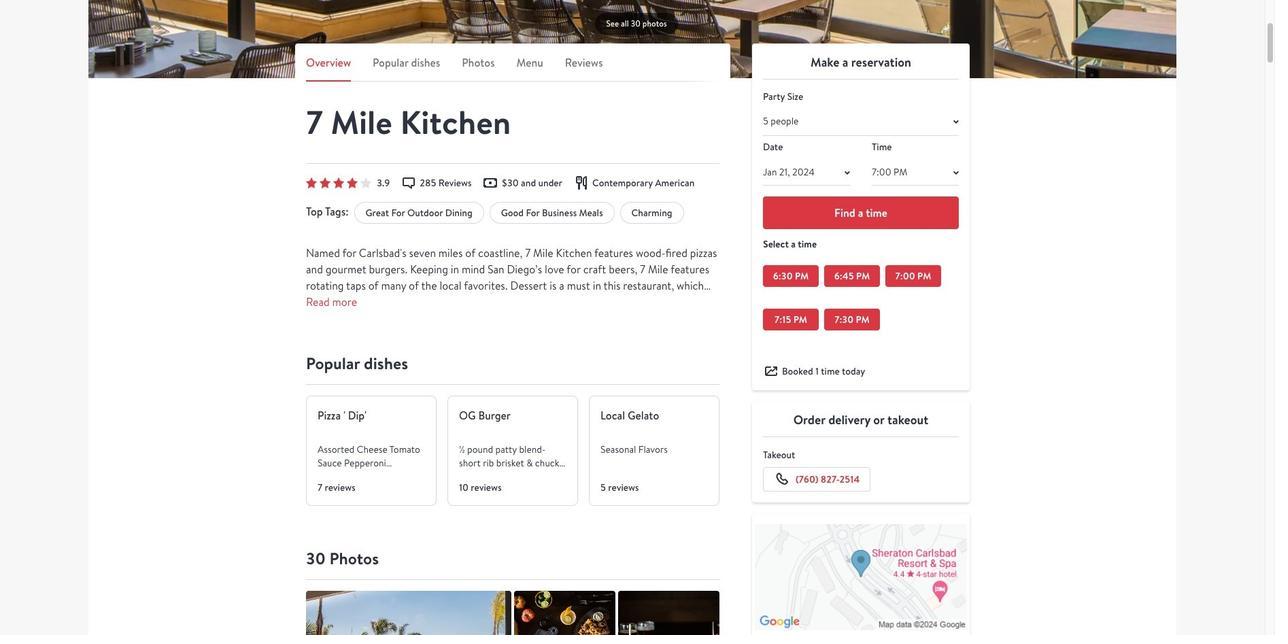 Task type: locate. For each thing, give the bounding box(es) containing it.
tab list
[[306, 54, 720, 82]]

7 mile kitchen, carlsbad, ca image
[[88, 0, 1177, 78], [306, 592, 512, 636], [514, 592, 616, 636], [618, 592, 720, 636]]

google map for 7 mile kitchen image
[[755, 524, 968, 630]]

3.9 stars image
[[306, 178, 372, 188]]



Task type: vqa. For each thing, say whether or not it's contained in the screenshot.
Delivery,
no



